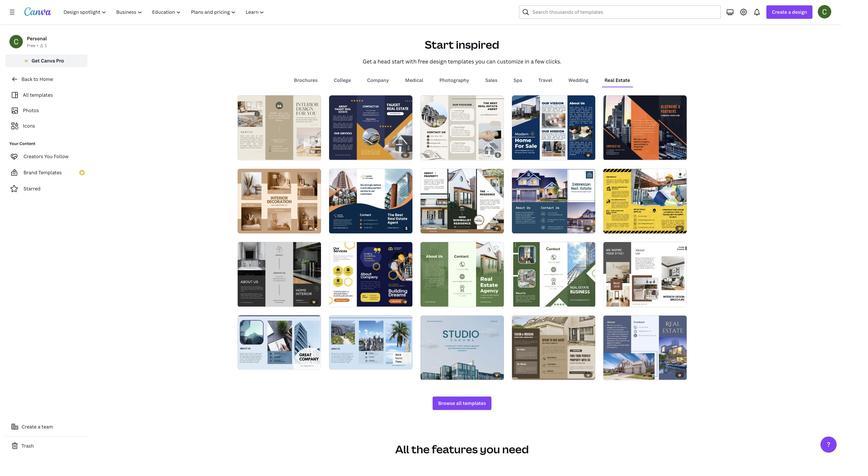Task type: vqa. For each thing, say whether or not it's contained in the screenshot.
Apps
no



Task type: describe. For each thing, give the bounding box(es) containing it.
blue real estate minimalist trifold brochure image
[[421, 316, 504, 380]]

create a design
[[772, 9, 807, 15]]

2 for 'blue real estate minimalist trifold brochure' image
[[433, 373, 435, 378]]

of for blue yellow modern building dream trifold brochure 'image'
[[337, 299, 340, 304]]

1 of 2 for blue modern real estate property agency brochure image
[[517, 226, 526, 231]]

1 of 2 for black minimalist modern home interior brochure image's blue luxury property real estate trifold brochure image
[[242, 362, 252, 367]]

brochures button
[[291, 74, 320, 87]]

1 of 2 for "corporate trifold brochure" image at top right
[[608, 152, 618, 157]]

2 for green and white real estate business trifold brochure image
[[524, 299, 526, 304]]

company
[[367, 77, 389, 83]]

1 of 2 for blue yellow modern building dream trifold brochure 'image' blue luxury property real estate trifold brochure image
[[334, 362, 343, 367]]

all templates
[[23, 92, 53, 98]]

clicks.
[[546, 58, 562, 65]]

1 vertical spatial you
[[480, 443, 500, 457]]

creators you follow
[[24, 153, 69, 160]]

1 of 2 for the dark blue orange modern real estate marketing brochure image
[[334, 152, 343, 157]]

beige modern real estate college brochure image
[[421, 96, 504, 160]]

create a design button
[[767, 5, 813, 19]]

1 of 2 for blue modern minimalist real estate brochure image at the bottom right of page
[[608, 373, 618, 378]]

create for create a design
[[772, 9, 787, 15]]

1 of 2 for yellow and black modern construction service brochure image
[[608, 226, 618, 231]]

a for team
[[38, 424, 40, 430]]

top level navigation element
[[59, 5, 270, 19]]

team
[[42, 424, 53, 430]]

medical button
[[403, 74, 426, 87]]

blue modern minimalist real estate brochure image
[[603, 316, 687, 380]]

your content
[[9, 141, 35, 147]]

creators you follow link
[[5, 150, 87, 163]]

of for yellow and black modern construction service brochure image
[[611, 226, 615, 231]]

of for blue modern real estate property agency brochure image
[[520, 226, 523, 231]]

brand templates
[[24, 169, 62, 176]]

2 for brown modern minimalist collage real estate tri-fold brochure image
[[433, 226, 435, 231]]

of for beige and brown simple modern real estate & property trifold brochure 'image'
[[520, 373, 523, 378]]

templates
[[38, 169, 62, 176]]

all
[[456, 401, 462, 407]]

icons
[[23, 123, 35, 129]]

college button
[[331, 74, 354, 87]]

real estate
[[605, 77, 630, 83]]

dark blue orange modern real estate marketing brochure image
[[329, 96, 412, 160]]

2 for the minimalist home interior design brochure image at right bottom
[[616, 299, 618, 304]]

1 for brown modern minimalist collage real estate tri-fold brochure image
[[425, 226, 427, 231]]

of for green and white real estate business trifold brochure image
[[520, 299, 523, 304]]

1 of 2 for brown modern interior trifold brochure 'image'
[[242, 152, 252, 157]]

you
[[44, 153, 53, 160]]

1 for navy modern home for sale brochure image on the right of page
[[517, 152, 519, 157]]

1 of 2 for beige and brown simple modern real estate & property trifold brochure 'image'
[[517, 373, 526, 378]]

start
[[392, 58, 404, 65]]

photography
[[440, 77, 469, 83]]

browse all templates link
[[433, 397, 492, 411]]

browse all templates
[[438, 401, 486, 407]]

2 for beige and brown simple modern real estate & property trifold brochure 'image'
[[524, 373, 526, 378]]

spa
[[514, 77, 522, 83]]

trash
[[22, 443, 34, 450]]

customize
[[497, 58, 524, 65]]

of for the beige modern real estate college brochure 'image'
[[428, 152, 432, 157]]

1 for 'blue real estate minimalist trifold brochure' image
[[425, 373, 427, 378]]

all for all the features you need
[[395, 443, 409, 457]]

1 of 2 for blue yellow modern building dream trifold brochure 'image'
[[334, 299, 343, 304]]

of for black minimalist modern home interior brochure image's blue luxury property real estate trifold brochure image
[[245, 362, 249, 367]]

sales button
[[483, 74, 500, 87]]

blue modern real estate property agency brochure image
[[512, 169, 595, 234]]

icons link
[[9, 120, 83, 132]]

Search search field
[[533, 6, 717, 18]]

with
[[406, 58, 417, 65]]

1 for the beige modern real estate college brochure 'image'
[[425, 152, 427, 157]]

1 for "corporate trifold brochure" image at top right
[[608, 152, 610, 157]]

1 of 2 for black minimalist modern home interior brochure image
[[242, 299, 252, 304]]

home
[[39, 76, 53, 82]]

blue luxury property real estate trifold brochure image for black minimalist modern home interior brochure image
[[238, 316, 321, 370]]

1 of 2 for "green simple professional real estate agency brochure" image
[[425, 299, 435, 304]]

to
[[34, 76, 38, 82]]

get for get a head start with free design templates you can customize in a few clicks.
[[363, 58, 372, 65]]

of for the minimalist home interior design brochure image at right bottom
[[611, 299, 615, 304]]

1 of 2 for the beige modern real estate college brochure 'image'
[[425, 152, 435, 157]]

1 for blue yellow modern building dream trifold brochure 'image'
[[334, 299, 336, 304]]

of for navy modern home for sale brochure image on the right of page
[[520, 152, 523, 157]]

1 for "green simple professional real estate agency brochure" image
[[425, 299, 427, 304]]

photography button
[[437, 74, 472, 87]]

0 vertical spatial you
[[476, 58, 485, 65]]

minimalist home interior design brochure image
[[603, 243, 687, 307]]

in
[[525, 58, 530, 65]]

1 of 2 for brown modern minimalist collage real estate tri-fold brochure image
[[425, 226, 435, 231]]

2 for navy modern home for sale brochure image on the right of page
[[524, 152, 526, 157]]

starred link
[[5, 182, 87, 196]]

1 for blue modern minimalist real estate brochure image at the bottom right of page
[[608, 373, 610, 378]]

of for "corporate trifold brochure" image at top right
[[611, 152, 615, 157]]

brand templates link
[[5, 166, 87, 180]]

of for blue modern minimalist real estate brochure image at the bottom right of page
[[611, 373, 615, 378]]

features
[[432, 443, 478, 457]]

inspired
[[456, 37, 499, 52]]

a for head
[[373, 58, 376, 65]]

of for the dark blue orange modern real estate marketing brochure image
[[337, 152, 340, 157]]

1 of 2 for navy modern home for sale brochure image on the right of page
[[517, 152, 526, 157]]

free
[[27, 43, 35, 48]]

trash link
[[5, 440, 87, 453]]

2 for orange and navy modern real estate trifold brochure image on the left of page
[[341, 226, 343, 231]]

of for "green simple professional real estate agency brochure" image
[[428, 299, 432, 304]]

corporate trifold brochure image
[[603, 96, 687, 160]]

blue yellow modern building dream trifold brochure image
[[329, 243, 412, 307]]

green simple professional real estate agency brochure image
[[421, 243, 504, 307]]



Task type: locate. For each thing, give the bounding box(es) containing it.
create inside button
[[22, 424, 37, 430]]

real estate button
[[602, 74, 633, 87]]

a
[[789, 9, 791, 15], [373, 58, 376, 65], [531, 58, 534, 65], [38, 424, 40, 430]]

free •
[[27, 43, 38, 48]]

2 for brown modern interior trifold brochure 'image'
[[250, 152, 252, 157]]

get left 'canva'
[[31, 58, 40, 64]]

2 for "corporate trifold brochure" image at top right
[[616, 152, 618, 157]]

2 get from the left
[[363, 58, 372, 65]]

0 horizontal spatial $
[[405, 226, 408, 231]]

create for create a team
[[22, 424, 37, 430]]

photos link
[[9, 104, 83, 117]]

photos
[[23, 107, 39, 114]]

$
[[497, 153, 499, 158], [405, 226, 408, 231]]

company button
[[365, 74, 392, 87]]

real
[[605, 77, 615, 83]]

2 for blue modern minimalist real estate brochure image at the bottom right of page
[[616, 373, 618, 378]]

back to home link
[[5, 73, 87, 86]]

orange and navy modern real estate trifold brochure image
[[329, 169, 412, 234]]

beige and brown simple modern real estate & property trifold brochure image
[[512, 316, 595, 380]]

of for brown modern interior trifold brochure 'image'
[[245, 152, 249, 157]]

0 horizontal spatial create
[[22, 424, 37, 430]]

design left christina overa icon
[[792, 9, 807, 15]]

pro
[[56, 58, 64, 64]]

head
[[378, 58, 391, 65]]

brown elegant home interior design brochure image
[[238, 169, 321, 234]]

yellow and black modern construction service brochure image
[[603, 169, 687, 234]]

design right the free
[[430, 58, 447, 65]]

$ for the beige modern real estate college brochure 'image'
[[497, 153, 499, 158]]

can
[[486, 58, 496, 65]]

templates down start inspired
[[448, 58, 474, 65]]

of
[[245, 152, 249, 157], [337, 152, 340, 157], [428, 152, 432, 157], [520, 152, 523, 157], [611, 152, 615, 157], [337, 226, 340, 231], [428, 226, 432, 231], [520, 226, 523, 231], [611, 226, 615, 231], [245, 299, 249, 304], [337, 299, 340, 304], [428, 299, 432, 304], [520, 299, 523, 304], [611, 299, 615, 304], [245, 362, 249, 367], [337, 362, 340, 367], [428, 373, 432, 378], [520, 373, 523, 378], [611, 373, 615, 378]]

personal
[[27, 35, 47, 42]]

of for brown modern minimalist collage real estate tri-fold brochure image
[[428, 226, 432, 231]]

sales
[[486, 77, 498, 83]]

0 horizontal spatial get
[[31, 58, 40, 64]]

1 for the dark blue orange modern real estate marketing brochure image
[[334, 152, 336, 157]]

get canva pro
[[31, 58, 64, 64]]

black minimalist modern home interior brochure image
[[238, 243, 321, 307]]

0 horizontal spatial blue luxury property real estate trifold brochure image
[[238, 316, 321, 370]]

2 for black minimalist modern home interior brochure image
[[250, 299, 252, 304]]

blue luxury property real estate trifold brochure image
[[238, 316, 321, 370], [329, 316, 412, 370]]

travel
[[539, 77, 552, 83]]

0 vertical spatial templates
[[448, 58, 474, 65]]

of for black minimalist modern home interior brochure image
[[245, 299, 249, 304]]

1 of 2
[[242, 152, 252, 157], [334, 152, 343, 157], [425, 152, 435, 157], [517, 152, 526, 157], [608, 152, 618, 157], [334, 226, 343, 231], [425, 226, 435, 231], [517, 226, 526, 231], [608, 226, 618, 231], [242, 299, 252, 304], [334, 299, 343, 304], [425, 299, 435, 304], [517, 299, 526, 304], [608, 299, 618, 304], [242, 362, 252, 367], [334, 362, 343, 367], [425, 373, 435, 378], [517, 373, 526, 378], [608, 373, 618, 378]]

canva
[[41, 58, 55, 64]]

create
[[772, 9, 787, 15], [22, 424, 37, 430]]

get inside the get canva pro button
[[31, 58, 40, 64]]

2 for blue modern real estate property agency brochure image
[[524, 226, 526, 231]]

1 vertical spatial $
[[405, 226, 408, 231]]

wedding button
[[566, 74, 591, 87]]

brown modern interior trifold brochure image
[[238, 96, 321, 160]]

0 vertical spatial create
[[772, 9, 787, 15]]

free
[[418, 58, 428, 65]]

1 of 2 for green and white real estate business trifold brochure image
[[517, 299, 526, 304]]

2 for the beige modern real estate college brochure 'image'
[[433, 152, 435, 157]]

get for get canva pro
[[31, 58, 40, 64]]

blue luxury property real estate trifold brochure image for blue yellow modern building dream trifold brochure 'image'
[[329, 316, 412, 370]]

1 horizontal spatial blue luxury property real estate trifold brochure image
[[329, 316, 412, 370]]

navy modern home for sale brochure image
[[512, 96, 595, 160]]

1 for green and white real estate business trifold brochure image
[[517, 299, 519, 304]]

1 for brown modern interior trifold brochure 'image'
[[242, 152, 244, 157]]

1 blue luxury property real estate trifold brochure image from the left
[[238, 316, 321, 370]]

0 vertical spatial $
[[497, 153, 499, 158]]

0 horizontal spatial design
[[430, 58, 447, 65]]

creators
[[24, 153, 43, 160]]

1 of 2 for 'blue real estate minimalist trifold brochure' image
[[425, 373, 435, 378]]

you left need
[[480, 443, 500, 457]]

need
[[502, 443, 529, 457]]

travel button
[[536, 74, 555, 87]]

1 horizontal spatial create
[[772, 9, 787, 15]]

1 horizontal spatial get
[[363, 58, 372, 65]]

1 vertical spatial templates
[[30, 92, 53, 98]]

of for orange and navy modern real estate trifold brochure image on the left of page
[[337, 226, 340, 231]]

wedding
[[569, 77, 589, 83]]

1 for yellow and black modern construction service brochure image
[[608, 226, 610, 231]]

you left can
[[476, 58, 485, 65]]

brown modern minimalist collage real estate tri-fold brochure image
[[421, 169, 504, 234]]

2 for yellow and black modern construction service brochure image
[[616, 226, 618, 231]]

estate
[[616, 77, 630, 83]]

all
[[23, 92, 29, 98], [395, 443, 409, 457]]

1 for orange and navy modern real estate trifold brochure image on the left of page
[[334, 226, 336, 231]]

back
[[22, 76, 32, 82]]

$ for orange and navy modern real estate trifold brochure image on the left of page
[[405, 226, 408, 231]]

2
[[250, 152, 252, 157], [341, 152, 343, 157], [433, 152, 435, 157], [524, 152, 526, 157], [616, 152, 618, 157], [341, 226, 343, 231], [433, 226, 435, 231], [524, 226, 526, 231], [616, 226, 618, 231], [250, 299, 252, 304], [341, 299, 343, 304], [433, 299, 435, 304], [524, 299, 526, 304], [616, 299, 618, 304], [250, 362, 252, 367], [341, 362, 343, 367], [433, 373, 435, 378], [524, 373, 526, 378], [616, 373, 618, 378]]

all the features you need
[[395, 443, 529, 457]]

all down back
[[23, 92, 29, 98]]

all for all templates
[[23, 92, 29, 98]]

the
[[412, 443, 430, 457]]

templates inside all templates link
[[30, 92, 53, 98]]

spa button
[[511, 74, 525, 87]]

templates right all
[[463, 401, 486, 407]]

None search field
[[519, 5, 721, 19]]

christina overa image
[[818, 5, 832, 18]]

2 for the dark blue orange modern real estate marketing brochure image
[[341, 152, 343, 157]]

1 vertical spatial create
[[22, 424, 37, 430]]

brochures
[[294, 77, 318, 83]]

1 horizontal spatial all
[[395, 443, 409, 457]]

design inside dropdown button
[[792, 9, 807, 15]]

get
[[31, 58, 40, 64], [363, 58, 372, 65]]

get a head start with free design templates you can customize in a few clicks.
[[363, 58, 562, 65]]

your
[[9, 141, 18, 147]]

1 get from the left
[[31, 58, 40, 64]]

you
[[476, 58, 485, 65], [480, 443, 500, 457]]

0 vertical spatial design
[[792, 9, 807, 15]]

of for 'blue real estate minimalist trifold brochure' image
[[428, 373, 432, 378]]

content
[[19, 141, 35, 147]]

browse
[[438, 401, 455, 407]]

2 for blue yellow modern building dream trifold brochure 'image'
[[341, 299, 343, 304]]

brand
[[24, 169, 37, 176]]

medical
[[405, 77, 423, 83]]

a inside button
[[38, 424, 40, 430]]

templates
[[448, 58, 474, 65], [30, 92, 53, 98], [463, 401, 486, 407]]

templates down back to home
[[30, 92, 53, 98]]

college
[[334, 77, 351, 83]]

starred
[[24, 186, 41, 192]]

templates inside browse all templates link
[[463, 401, 486, 407]]

start inspired
[[425, 37, 499, 52]]

all templates link
[[9, 89, 83, 102]]

a inside dropdown button
[[789, 9, 791, 15]]

all left "the"
[[395, 443, 409, 457]]

1 for beige and brown simple modern real estate & property trifold brochure 'image'
[[517, 373, 519, 378]]

2 for "green simple professional real estate agency brochure" image
[[433, 299, 435, 304]]

1 vertical spatial design
[[430, 58, 447, 65]]

0 vertical spatial all
[[23, 92, 29, 98]]

create a team button
[[5, 421, 87, 434]]

create inside dropdown button
[[772, 9, 787, 15]]

1 of 2 link
[[238, 95, 321, 160], [329, 95, 412, 160], [421, 95, 504, 160], [512, 95, 595, 160], [603, 95, 687, 160], [329, 169, 412, 234], [421, 169, 504, 234], [512, 169, 595, 234], [603, 169, 687, 234], [238, 242, 321, 307], [329, 242, 412, 307], [421, 242, 504, 307], [512, 242, 595, 307], [603, 242, 687, 307], [238, 316, 321, 370], [329, 316, 412, 370], [421, 316, 504, 381], [512, 316, 595, 381], [603, 316, 687, 381]]

0 horizontal spatial all
[[23, 92, 29, 98]]

1
[[45, 43, 47, 48], [242, 152, 244, 157], [334, 152, 336, 157], [425, 152, 427, 157], [517, 152, 519, 157], [608, 152, 610, 157], [334, 226, 336, 231], [425, 226, 427, 231], [517, 226, 519, 231], [608, 226, 610, 231], [242, 299, 244, 304], [334, 299, 336, 304], [425, 299, 427, 304], [517, 299, 519, 304], [608, 299, 610, 304], [242, 362, 244, 367], [334, 362, 336, 367], [425, 373, 427, 378], [517, 373, 519, 378], [608, 373, 610, 378]]

1 horizontal spatial $
[[497, 153, 499, 158]]

a for design
[[789, 9, 791, 15]]

1 vertical spatial all
[[395, 443, 409, 457]]

1 for the minimalist home interior design brochure image at right bottom
[[608, 299, 610, 304]]

•
[[37, 43, 38, 48]]

1 of 2 for orange and navy modern real estate trifold brochure image on the left of page
[[334, 226, 343, 231]]

1 horizontal spatial design
[[792, 9, 807, 15]]

of for blue yellow modern building dream trifold brochure 'image' blue luxury property real estate trifold brochure image
[[337, 362, 340, 367]]

design
[[792, 9, 807, 15], [430, 58, 447, 65]]

back to home
[[22, 76, 53, 82]]

get canva pro button
[[5, 54, 87, 67]]

1 of 2 for the minimalist home interior design brochure image at right bottom
[[608, 299, 618, 304]]

2 blue luxury property real estate trifold brochure image from the left
[[329, 316, 412, 370]]

green and white real estate business trifold brochure image
[[512, 243, 595, 307]]

1 for blue modern real estate property agency brochure image
[[517, 226, 519, 231]]

few
[[535, 58, 545, 65]]

2 vertical spatial templates
[[463, 401, 486, 407]]

follow
[[54, 153, 69, 160]]

1 for black minimalist modern home interior brochure image
[[242, 299, 244, 304]]

get left head
[[363, 58, 372, 65]]

start
[[425, 37, 454, 52]]

create a team
[[22, 424, 53, 430]]



